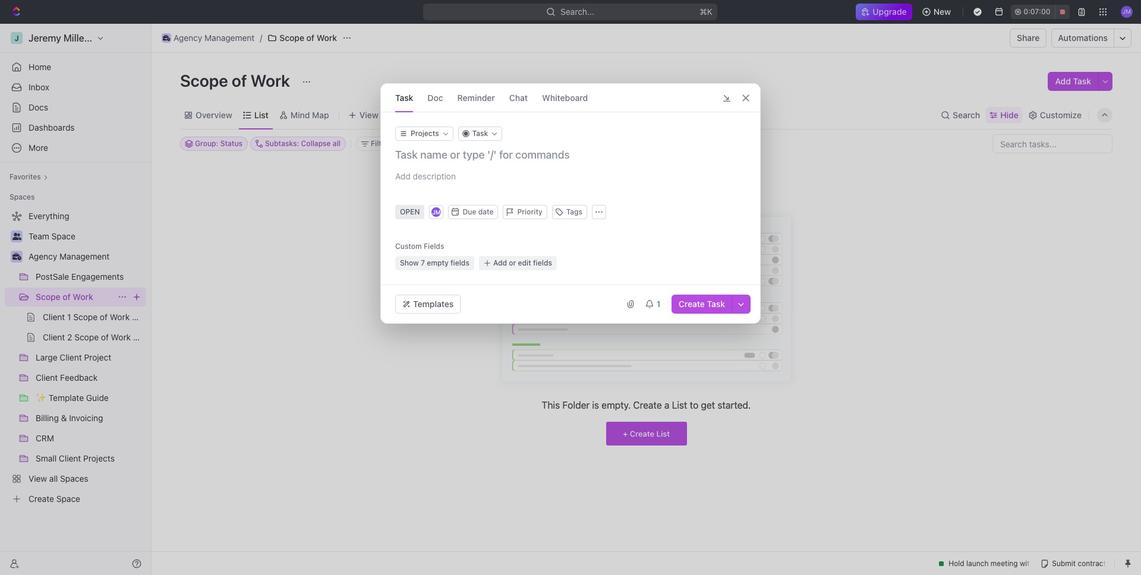 Task type: locate. For each thing, give the bounding box(es) containing it.
0 vertical spatial scope
[[280, 33, 304, 43]]

add
[[1055, 76, 1071, 86], [493, 259, 507, 268]]

0 horizontal spatial list
[[254, 110, 269, 120]]

2 vertical spatial work
[[73, 292, 93, 302]]

2 vertical spatial scope
[[36, 292, 60, 302]]

0 vertical spatial business time image
[[163, 35, 170, 41]]

2 vertical spatial scope of work
[[36, 292, 93, 302]]

0 horizontal spatial add
[[493, 259, 507, 268]]

task button
[[395, 84, 413, 112]]

1 horizontal spatial fields
[[533, 259, 552, 268]]

1 fields from the left
[[451, 259, 470, 268]]

agency management
[[174, 33, 255, 43], [29, 251, 110, 262]]

1 button
[[640, 295, 667, 314]]

0 horizontal spatial of
[[63, 292, 71, 302]]

2 horizontal spatial scope
[[280, 33, 304, 43]]

create inside button
[[679, 299, 705, 309]]

1 vertical spatial add
[[493, 259, 507, 268]]

search...
[[561, 7, 595, 17]]

scope
[[280, 33, 304, 43], [180, 71, 228, 90], [36, 292, 60, 302]]

to
[[690, 400, 699, 411]]

1 vertical spatial business time image
[[12, 253, 21, 260]]

hide right the search
[[1001, 110, 1019, 120]]

share button
[[1010, 29, 1047, 48]]

doc button
[[428, 84, 443, 112]]

of
[[307, 33, 315, 43], [232, 71, 247, 90], [63, 292, 71, 302]]

templates button
[[395, 295, 461, 314]]

create
[[679, 299, 705, 309], [633, 400, 662, 411], [630, 429, 655, 438]]

fields right edit
[[533, 259, 552, 268]]

show 7 empty fields
[[400, 259, 470, 268]]

work inside sidebar navigation
[[73, 292, 93, 302]]

task up customize
[[1073, 76, 1091, 86]]

edit
[[518, 259, 531, 268]]

0 vertical spatial scope of work link
[[265, 31, 340, 45]]

1 vertical spatial management
[[59, 251, 110, 262]]

management
[[205, 33, 255, 43], [59, 251, 110, 262]]

is
[[592, 400, 599, 411]]

0 horizontal spatial work
[[73, 292, 93, 302]]

open button
[[395, 205, 425, 219]]

mind
[[291, 110, 310, 120]]

create left a
[[633, 400, 662, 411]]

1 vertical spatial list
[[672, 400, 688, 411]]

fields for add or edit fields
[[533, 259, 552, 268]]

agency management inside sidebar navigation
[[29, 251, 110, 262]]

0 vertical spatial management
[[205, 33, 255, 43]]

hide inside dropdown button
[[1001, 110, 1019, 120]]

/
[[260, 33, 262, 43]]

2 horizontal spatial of
[[307, 33, 315, 43]]

work
[[317, 33, 337, 43], [251, 71, 290, 90], [73, 292, 93, 302]]

add or edit fields
[[493, 259, 552, 268]]

favorites button
[[5, 170, 53, 184]]

1 horizontal spatial add
[[1055, 76, 1071, 86]]

0 horizontal spatial scope of work link
[[36, 288, 113, 307]]

agency management link
[[159, 31, 258, 45], [29, 247, 144, 266]]

create right 1
[[679, 299, 705, 309]]

task
[[1073, 76, 1091, 86], [395, 92, 413, 103], [472, 129, 488, 138], [707, 299, 725, 309]]

1 horizontal spatial work
[[251, 71, 290, 90]]

0 horizontal spatial fields
[[451, 259, 470, 268]]

map
[[312, 110, 329, 120]]

add for add task
[[1055, 76, 1071, 86]]

jm button
[[431, 206, 443, 218]]

fields
[[451, 259, 470, 268], [533, 259, 552, 268]]

mind map link
[[288, 107, 329, 123]]

tree inside sidebar navigation
[[5, 207, 146, 509]]

get
[[701, 400, 715, 411]]

fields inside button
[[533, 259, 552, 268]]

share
[[1017, 33, 1040, 43]]

search button
[[938, 107, 984, 123]]

list right a
[[672, 400, 688, 411]]

1 horizontal spatial agency
[[174, 33, 202, 43]]

0 vertical spatial agency management link
[[159, 31, 258, 45]]

2 vertical spatial of
[[63, 292, 71, 302]]

sidebar navigation
[[0, 24, 152, 575]]

priority button
[[503, 205, 547, 219]]

2 fields from the left
[[533, 259, 552, 268]]

1 vertical spatial agency management
[[29, 251, 110, 262]]

task inside dropdown button
[[472, 129, 488, 138]]

task right 1
[[707, 299, 725, 309]]

add up customize
[[1055, 76, 1071, 86]]

1 vertical spatial scope
[[180, 71, 228, 90]]

0 vertical spatial hide
[[1001, 110, 1019, 120]]

0 horizontal spatial management
[[59, 251, 110, 262]]

0 vertical spatial scope of work
[[280, 33, 337, 43]]

fields right empty
[[451, 259, 470, 268]]

favorites
[[10, 172, 41, 181]]

scope of work link
[[265, 31, 340, 45], [36, 288, 113, 307]]

0 horizontal spatial hide
[[479, 139, 495, 148]]

0 vertical spatial agency management
[[174, 33, 255, 43]]

list left mind
[[254, 110, 269, 120]]

a
[[665, 400, 670, 411]]

hide down reminder button
[[479, 139, 495, 148]]

tags
[[566, 207, 583, 216]]

hide
[[1001, 110, 1019, 120], [479, 139, 495, 148]]

1 vertical spatial agency
[[29, 251, 57, 262]]

list
[[254, 110, 269, 120], [672, 400, 688, 411], [657, 429, 670, 438]]

0 vertical spatial add
[[1055, 76, 1071, 86]]

0 vertical spatial list
[[254, 110, 269, 120]]

scope of work link inside sidebar navigation
[[36, 288, 113, 307]]

inbox
[[29, 82, 49, 92]]

0 horizontal spatial business time image
[[12, 253, 21, 260]]

this
[[542, 400, 560, 411]]

hide inside button
[[479, 139, 495, 148]]

fields
[[424, 242, 444, 251]]

inbox link
[[5, 78, 146, 97]]

task down reminder button
[[472, 129, 488, 138]]

mind map
[[291, 110, 329, 120]]

scope of work
[[280, 33, 337, 43], [180, 71, 294, 90], [36, 292, 93, 302]]

or
[[509, 259, 516, 268]]

1 horizontal spatial scope
[[180, 71, 228, 90]]

agency
[[174, 33, 202, 43], [29, 251, 57, 262]]

0 vertical spatial of
[[307, 33, 315, 43]]

0:07:00
[[1024, 7, 1051, 16]]

this folder is empty. create a list to get started.
[[542, 400, 751, 411]]

chat
[[509, 92, 528, 103]]

1 horizontal spatial business time image
[[163, 35, 170, 41]]

1 vertical spatial of
[[232, 71, 247, 90]]

create right +
[[630, 429, 655, 438]]

dashboards link
[[5, 118, 146, 137]]

1 vertical spatial create
[[633, 400, 662, 411]]

automations button
[[1052, 29, 1114, 47]]

1 vertical spatial hide
[[479, 139, 495, 148]]

1 horizontal spatial hide
[[1001, 110, 1019, 120]]

date
[[478, 207, 494, 216]]

1 horizontal spatial agency management link
[[159, 31, 258, 45]]

0 vertical spatial work
[[317, 33, 337, 43]]

0 horizontal spatial agency
[[29, 251, 57, 262]]

started.
[[718, 400, 751, 411]]

spaces
[[10, 193, 35, 202]]

2 horizontal spatial work
[[317, 33, 337, 43]]

docs
[[29, 102, 48, 112]]

0 vertical spatial create
[[679, 299, 705, 309]]

tree
[[5, 207, 146, 509]]

2 vertical spatial list
[[657, 429, 670, 438]]

business time image
[[163, 35, 170, 41], [12, 253, 21, 260]]

tree containing agency management
[[5, 207, 146, 509]]

priority
[[517, 207, 543, 216]]

1 vertical spatial scope of work link
[[36, 288, 113, 307]]

agency inside sidebar navigation
[[29, 251, 57, 262]]

1 horizontal spatial management
[[205, 33, 255, 43]]

customize
[[1040, 110, 1082, 120]]

management inside sidebar navigation
[[59, 251, 110, 262]]

add left or
[[493, 259, 507, 268]]

scope inside tree
[[36, 292, 60, 302]]

list down a
[[657, 429, 670, 438]]

dialog
[[380, 83, 761, 324]]

customize button
[[1025, 107, 1086, 123]]

0 horizontal spatial agency management
[[29, 251, 110, 262]]

1 horizontal spatial of
[[232, 71, 247, 90]]

1 vertical spatial agency management link
[[29, 247, 144, 266]]

0 horizontal spatial scope
[[36, 292, 60, 302]]



Task type: describe. For each thing, give the bounding box(es) containing it.
dialog containing task
[[380, 83, 761, 324]]

due date
[[463, 207, 494, 216]]

1 vertical spatial scope of work
[[180, 71, 294, 90]]

empty
[[427, 259, 449, 268]]

upgrade link
[[856, 4, 912, 20]]

upgrade
[[872, 7, 906, 17]]

business time image inside agency management link
[[163, 35, 170, 41]]

1
[[657, 299, 661, 309]]

reminder
[[458, 92, 495, 103]]

empty.
[[602, 400, 631, 411]]

overview
[[196, 110, 232, 120]]

templates
[[413, 299, 454, 309]]

add for add or edit fields
[[493, 259, 507, 268]]

add task
[[1055, 76, 1091, 86]]

Task name or type '/' for commands text field
[[395, 148, 748, 162]]

add or edit fields button
[[479, 256, 557, 270]]

search
[[953, 110, 980, 120]]

overview link
[[193, 107, 232, 123]]

0 vertical spatial agency
[[174, 33, 202, 43]]

new
[[934, 7, 951, 17]]

whiteboard
[[542, 92, 588, 103]]

task left doc
[[395, 92, 413, 103]]

+ create list
[[623, 429, 670, 438]]

add task button
[[1048, 72, 1099, 91]]

jm
[[432, 209, 441, 216]]

0:07:00 button
[[1011, 5, 1070, 19]]

list link
[[252, 107, 269, 123]]

chat button
[[509, 84, 528, 112]]

whiteboard button
[[542, 84, 588, 112]]

docs link
[[5, 98, 146, 117]]

doc
[[428, 92, 443, 103]]

hide button
[[474, 137, 499, 151]]

priority button
[[503, 205, 547, 219]]

1 vertical spatial work
[[251, 71, 290, 90]]

fields for show 7 empty fields
[[451, 259, 470, 268]]

show
[[400, 259, 419, 268]]

2 horizontal spatial list
[[672, 400, 688, 411]]

of inside sidebar navigation
[[63, 292, 71, 302]]

1 button
[[640, 295, 667, 314]]

create task
[[679, 299, 725, 309]]

⌘k
[[700, 7, 713, 17]]

2 vertical spatial create
[[630, 429, 655, 438]]

custom
[[395, 242, 422, 251]]

0 horizontal spatial agency management link
[[29, 247, 144, 266]]

reminder button
[[458, 84, 495, 112]]

dashboards
[[29, 122, 75, 133]]

due date button
[[448, 205, 498, 219]]

create task button
[[672, 295, 732, 314]]

tags button
[[552, 205, 587, 219]]

home
[[29, 62, 51, 72]]

1 horizontal spatial list
[[657, 429, 670, 438]]

new button
[[917, 2, 958, 21]]

task button
[[458, 127, 502, 141]]

due
[[463, 207, 476, 216]]

hide button
[[986, 107, 1022, 123]]

automations
[[1058, 33, 1108, 43]]

scope of work inside sidebar navigation
[[36, 292, 93, 302]]

home link
[[5, 58, 146, 77]]

1 horizontal spatial agency management
[[174, 33, 255, 43]]

folder
[[563, 400, 590, 411]]

open
[[400, 207, 420, 216]]

+
[[623, 429, 628, 438]]

tags button
[[552, 205, 587, 219]]

Search tasks... text field
[[993, 135, 1112, 153]]

custom fields
[[395, 242, 444, 251]]

business time image inside sidebar navigation
[[12, 253, 21, 260]]

1 horizontal spatial scope of work link
[[265, 31, 340, 45]]

7
[[421, 259, 425, 268]]



Task type: vqa. For each thing, say whether or not it's contained in the screenshot.
Reminder
yes



